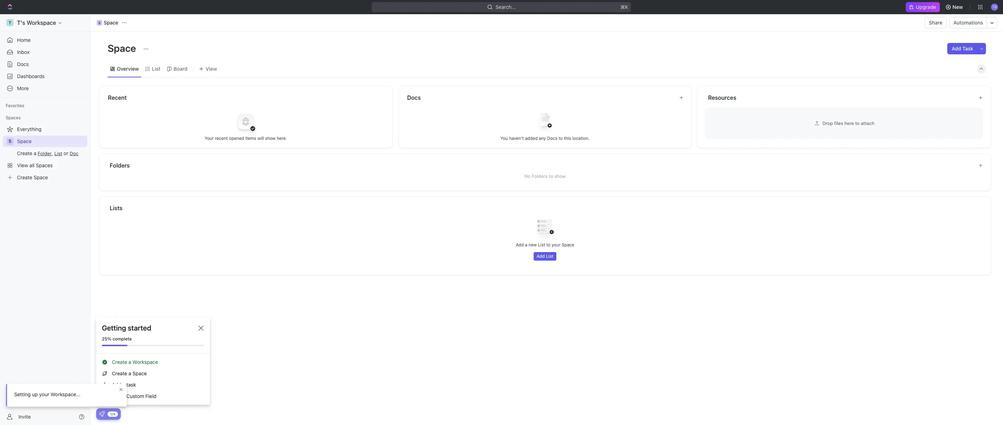 Task type: locate. For each thing, give the bounding box(es) containing it.
0 horizontal spatial folders
[[110, 162, 130, 169]]

list button
[[54, 151, 62, 156]]

create up add a task
[[112, 370, 127, 376]]

create for create a workspace
[[112, 359, 127, 365]]

1 vertical spatial spaces
[[36, 162, 53, 168]]

s inside space, , element
[[9, 139, 11, 144]]

docs
[[17, 61, 29, 67], [407, 94, 421, 101], [547, 135, 558, 141]]

spaces inside tree
[[36, 162, 53, 168]]

0 horizontal spatial space, , element
[[6, 138, 13, 145]]

tree
[[3, 124, 87, 183]]

opened
[[229, 135, 244, 141]]

a left task
[[122, 382, 125, 388]]

complete
[[113, 336, 132, 342]]

here.
[[277, 135, 287, 141]]

spaces
[[6, 115, 21, 120], [36, 162, 53, 168]]

new
[[953, 4, 963, 10]]

a inside navigation
[[34, 150, 36, 156]]

tb button
[[989, 1, 1001, 13]]

0 horizontal spatial show
[[265, 135, 276, 141]]

drop
[[823, 120, 833, 126]]

t's workspace, , element
[[6, 19, 13, 26]]

1 horizontal spatial spaces
[[36, 162, 53, 168]]

workspace up create a space
[[133, 359, 158, 365]]

new button
[[943, 1, 967, 13]]

show down folders button
[[555, 173, 566, 179]]

1 horizontal spatial view
[[206, 66, 217, 72]]

1/4
[[110, 412, 115, 416]]

spaces down folder button on the left
[[36, 162, 53, 168]]

0 horizontal spatial workspace
[[27, 20, 56, 26]]

1 vertical spatial s
[[9, 139, 11, 144]]

add for add a custom field
[[112, 393, 121, 399]]

view right board
[[206, 66, 217, 72]]

create for create a space
[[112, 370, 127, 376]]

create a folder , list or doc
[[17, 150, 78, 156]]

workspace inside the sidebar navigation
[[27, 20, 56, 26]]

view left 'all'
[[17, 162, 28, 168]]

1 horizontal spatial space, , element
[[97, 20, 102, 26]]

inbox
[[17, 49, 29, 55]]

space inside create space link
[[34, 174, 48, 180]]

a down add a task
[[122, 393, 125, 399]]

view all spaces link
[[3, 160, 86, 171]]

to left this at top
[[559, 135, 563, 141]]

folder
[[38, 151, 52, 156]]

2 horizontal spatial docs
[[547, 135, 558, 141]]

1 vertical spatial docs
[[407, 94, 421, 101]]

add a task
[[112, 382, 136, 388]]

folders
[[110, 162, 130, 169], [532, 173, 548, 179]]

or
[[64, 150, 68, 156]]

t
[[9, 20, 11, 25]]

list left the board link
[[152, 66, 160, 72]]

t's workspace
[[17, 20, 56, 26]]

files
[[835, 120, 843, 126]]

a left the new
[[525, 242, 528, 248]]

workspace
[[27, 20, 56, 26], [133, 359, 158, 365]]

home
[[17, 37, 31, 43]]

close image
[[199, 326, 204, 331]]

0 vertical spatial show
[[265, 135, 276, 141]]

list inside the create a folder , list or doc
[[54, 151, 62, 156]]

space
[[104, 20, 118, 26], [108, 42, 138, 54], [17, 138, 32, 144], [34, 174, 48, 180], [562, 242, 574, 248], [133, 370, 147, 376]]

no most used docs image
[[531, 107, 559, 135]]

setting
[[14, 391, 31, 397]]

a up task
[[128, 370, 131, 376]]

0 horizontal spatial docs
[[17, 61, 29, 67]]

attach
[[861, 120, 875, 126]]

view inside view button
[[206, 66, 217, 72]]

1 vertical spatial workspace
[[133, 359, 158, 365]]

0 vertical spatial workspace
[[27, 20, 56, 26]]

tree containing everything
[[3, 124, 87, 183]]

list right , in the left of the page
[[54, 151, 62, 156]]

0 vertical spatial view
[[206, 66, 217, 72]]

a up create a space
[[128, 359, 131, 365]]

setting up your workspace...
[[14, 391, 80, 397]]

location.
[[573, 135, 590, 141]]

up
[[32, 391, 38, 397]]

0 horizontal spatial view
[[17, 162, 28, 168]]

s inside s space
[[98, 21, 101, 25]]

space, , element
[[97, 20, 102, 26], [6, 138, 13, 145]]

0 vertical spatial docs
[[17, 61, 29, 67]]

add task button
[[948, 43, 978, 54]]

0 vertical spatial your
[[552, 242, 561, 248]]

to up 'add list'
[[547, 242, 551, 248]]

your
[[552, 242, 561, 248], [39, 391, 49, 397]]

create for create a folder , list or doc
[[17, 150, 32, 156]]

tree inside the sidebar navigation
[[3, 124, 87, 183]]

25%
[[102, 336, 111, 342]]

add for add a task
[[112, 382, 121, 388]]

1 horizontal spatial workspace
[[133, 359, 158, 365]]

0 horizontal spatial your
[[39, 391, 49, 397]]

1 horizontal spatial your
[[552, 242, 561, 248]]

workspace up home link on the top of the page
[[27, 20, 56, 26]]

create up 'all'
[[17, 150, 32, 156]]

a for task
[[122, 382, 125, 388]]

1 vertical spatial your
[[39, 391, 49, 397]]

any
[[539, 135, 546, 141]]

a for new
[[525, 242, 528, 248]]

a for custom
[[122, 393, 125, 399]]

create
[[17, 150, 32, 156], [17, 174, 32, 180], [112, 359, 127, 365], [112, 370, 127, 376]]

added
[[525, 135, 538, 141]]

your
[[205, 135, 214, 141]]

share button
[[925, 17, 947, 28]]

view
[[206, 66, 217, 72], [17, 162, 28, 168]]

0 vertical spatial s
[[98, 21, 101, 25]]

create up create a space
[[112, 359, 127, 365]]

0 vertical spatial space, , element
[[97, 20, 102, 26]]

view button
[[196, 60, 220, 77]]

spaces down favorites button
[[6, 115, 21, 120]]

0 vertical spatial folders
[[110, 162, 130, 169]]

0 horizontal spatial s
[[9, 139, 11, 144]]

more button
[[3, 83, 87, 94]]

1 vertical spatial space, , element
[[6, 138, 13, 145]]

workspace...
[[51, 391, 80, 397]]

space link
[[17, 136, 86, 147]]

view for view all spaces
[[17, 162, 28, 168]]

dashboards link
[[3, 71, 87, 82]]

1 vertical spatial view
[[17, 162, 28, 168]]

a left folder button on the left
[[34, 150, 36, 156]]

1 vertical spatial folders
[[532, 173, 548, 179]]

your right "up"
[[39, 391, 49, 397]]

1 horizontal spatial folders
[[532, 173, 548, 179]]

tb
[[993, 5, 997, 9]]

a for folder
[[34, 150, 36, 156]]

1 horizontal spatial s
[[98, 21, 101, 25]]

list
[[152, 66, 160, 72], [54, 151, 62, 156], [538, 242, 545, 248], [546, 254, 554, 259]]

,
[[52, 150, 53, 156]]

list right the new
[[538, 242, 545, 248]]

getting started
[[102, 324, 151, 332]]

1 vertical spatial show
[[555, 173, 566, 179]]

add for add a new list to your space
[[516, 242, 524, 248]]

haven't
[[509, 135, 524, 141]]

create down 'all'
[[17, 174, 32, 180]]

view inside view all spaces link
[[17, 162, 28, 168]]

show right will
[[265, 135, 276, 141]]

add
[[952, 45, 961, 51], [516, 242, 524, 248], [537, 254, 545, 259], [112, 382, 121, 388], [112, 393, 121, 399]]

share
[[929, 20, 943, 26]]

list down add a new list to your space
[[546, 254, 554, 259]]

your up 'add list'
[[552, 242, 561, 248]]

a
[[34, 150, 36, 156], [525, 242, 528, 248], [128, 359, 131, 365], [128, 370, 131, 376], [122, 382, 125, 388], [122, 393, 125, 399]]

2 vertical spatial docs
[[547, 135, 558, 141]]

0 vertical spatial spaces
[[6, 115, 21, 120]]

view for view
[[206, 66, 217, 72]]

all
[[29, 162, 35, 168]]



Task type: describe. For each thing, give the bounding box(es) containing it.
you
[[501, 135, 508, 141]]

getting
[[102, 324, 126, 332]]

field
[[146, 393, 156, 399]]

resources button
[[708, 93, 973, 102]]

will
[[257, 135, 264, 141]]

dashboards
[[17, 73, 45, 79]]

to down folders button
[[549, 173, 553, 179]]

doc
[[70, 151, 78, 156]]

folders button
[[109, 161, 973, 170]]

folders inside button
[[110, 162, 130, 169]]

create space link
[[3, 172, 86, 183]]

list link
[[151, 64, 160, 74]]

no recent items image
[[232, 107, 260, 135]]

s for s space
[[98, 21, 101, 25]]

your recent opened items will show here.
[[205, 135, 287, 141]]

s space
[[98, 20, 118, 26]]

⌘k
[[621, 4, 629, 10]]

task
[[963, 45, 974, 51]]

onboarding checklist button image
[[99, 411, 105, 417]]

no folders to show
[[524, 173, 566, 179]]

everything link
[[3, 124, 86, 135]]

docs inside "link"
[[17, 61, 29, 67]]

sidebar navigation
[[0, 14, 92, 425]]

a for workspace
[[128, 359, 131, 365]]

add task
[[952, 45, 974, 51]]

favorites
[[6, 103, 24, 108]]

resources
[[708, 94, 737, 101]]

more
[[17, 85, 29, 91]]

new
[[529, 242, 537, 248]]

view all spaces
[[17, 162, 53, 168]]

view button
[[196, 64, 220, 74]]

t's
[[17, 20, 25, 26]]

to right here in the right top of the page
[[856, 120, 860, 126]]

docs link
[[3, 59, 87, 70]]

add for add list
[[537, 254, 545, 259]]

1 horizontal spatial show
[[555, 173, 566, 179]]

0 horizontal spatial spaces
[[6, 115, 21, 120]]

create space
[[17, 174, 48, 180]]

list inside button
[[546, 254, 554, 259]]

onboarding checklist button element
[[99, 411, 105, 417]]

recent
[[215, 135, 228, 141]]

task
[[126, 382, 136, 388]]

upgrade
[[916, 4, 936, 10]]

create a space
[[112, 370, 147, 376]]

space inside space link
[[17, 138, 32, 144]]

automations
[[954, 20, 983, 26]]

home link
[[3, 34, 87, 46]]

here
[[845, 120, 854, 126]]

favorites button
[[3, 102, 27, 110]]

lists
[[110, 205, 123, 211]]

a for space
[[128, 370, 131, 376]]

search...
[[496, 4, 516, 10]]

add list
[[537, 254, 554, 259]]

board
[[174, 66, 188, 72]]

items
[[245, 135, 256, 141]]

overview link
[[115, 64, 139, 74]]

upgrade link
[[906, 2, 940, 12]]

25% complete
[[102, 336, 132, 342]]

add list button
[[534, 252, 556, 261]]

drop files here to attach
[[823, 120, 875, 126]]

no
[[524, 173, 531, 179]]

recent
[[108, 94, 127, 101]]

s for s
[[9, 139, 11, 144]]

started
[[128, 324, 151, 332]]

no lists icon. image
[[531, 214, 559, 242]]

everything
[[17, 126, 41, 132]]

folder button
[[38, 151, 52, 156]]

lists button
[[109, 204, 983, 212]]

overview
[[117, 66, 139, 72]]

add for add task
[[952, 45, 961, 51]]

doc button
[[70, 151, 78, 156]]

add a custom field
[[112, 393, 156, 399]]

this
[[564, 135, 571, 141]]

1 horizontal spatial docs
[[407, 94, 421, 101]]

invite
[[18, 414, 31, 420]]

automations button
[[950, 17, 987, 28]]

custom
[[126, 393, 144, 399]]

create for create space
[[17, 174, 32, 180]]

board link
[[172, 64, 188, 74]]

add a new list to your space
[[516, 242, 574, 248]]

you haven't added any docs to this location.
[[501, 135, 590, 141]]

create a workspace
[[112, 359, 158, 365]]

inbox link
[[3, 47, 87, 58]]



Task type: vqa. For each thing, say whether or not it's contained in the screenshot.
"activity" in Task sidebar navigation tab list
no



